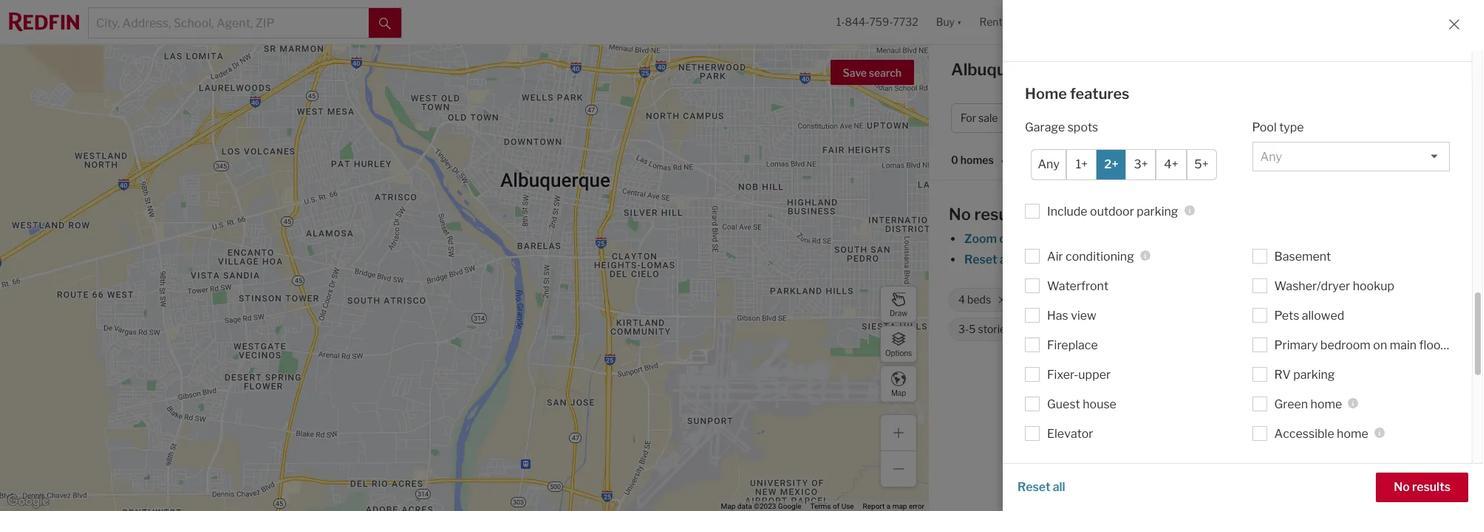 Task type: locate. For each thing, give the bounding box(es) containing it.
0 vertical spatial search
[[869, 67, 902, 79]]

1 vertical spatial no results
[[1394, 480, 1451, 494]]

reset
[[964, 253, 997, 267], [1018, 480, 1051, 494]]

reset inside button
[[1018, 480, 1051, 494]]

reset all button
[[1018, 473, 1065, 503]]

3+
[[1134, 157, 1148, 171]]

0 horizontal spatial reset
[[964, 253, 997, 267]]

map
[[891, 388, 906, 397], [721, 503, 736, 511]]

has
[[1047, 309, 1068, 323]]

pool
[[1252, 120, 1277, 134]]

0 vertical spatial 4
[[1207, 112, 1214, 124]]

reset inside zoom out reset all filters or remove one of your filters below to see more homes
[[964, 253, 997, 267]]

remove 4 beds image
[[998, 296, 1006, 304]]

1 vertical spatial parking
[[1293, 368, 1335, 382]]

garage
[[1187, 323, 1220, 336]]

1 horizontal spatial 2+
[[1172, 323, 1184, 336]]

reset down zoom
[[964, 253, 997, 267]]

albuquerque,
[[951, 60, 1055, 79]]

no results
[[949, 205, 1028, 224], [1394, 480, 1451, 494]]

1 vertical spatial spots
[[1222, 323, 1249, 336]]

4 inside button
[[1207, 112, 1214, 124]]

0 horizontal spatial homes
[[961, 154, 994, 167]]

2 horizontal spatial 4+
[[1237, 112, 1250, 124]]

all inside zoom out reset all filters or remove one of your filters below to see more homes
[[1000, 253, 1012, 267]]

1 horizontal spatial of
[[1133, 253, 1144, 267]]

option group containing any
[[1031, 149, 1217, 180]]

search inside button
[[869, 67, 902, 79]]

google image
[[4, 492, 52, 511]]

4 left bd
[[1207, 112, 1214, 124]]

parking up the green home
[[1293, 368, 1335, 382]]

fixer-
[[1047, 368, 1079, 382]]

1 vertical spatial reset
[[1018, 480, 1051, 494]]

all down out
[[1000, 253, 1012, 267]]

2+ right 1+
[[1104, 157, 1119, 171]]

reset down elevator in the right bottom of the page
[[1018, 480, 1051, 494]]

no inside button
[[1394, 480, 1410, 494]]

0 horizontal spatial sq.
[[1265, 294, 1279, 306]]

4+ left 5+
[[1164, 157, 1179, 171]]

no
[[949, 205, 971, 224], [1394, 480, 1410, 494]]

3-
[[959, 323, 969, 336]]

draw
[[890, 309, 908, 317]]

2+ inside 2+ radio
[[1104, 157, 1119, 171]]

search
[[869, 67, 902, 79], [1076, 470, 1113, 484]]

any
[[1038, 157, 1060, 171]]

submit search image
[[379, 18, 391, 29]]

sq. left 'ft.-'
[[1265, 294, 1279, 306]]

filters right your
[[1174, 253, 1206, 267]]

1 horizontal spatial filters
[[1174, 253, 1206, 267]]

1-844-759-7732 link
[[836, 16, 918, 28]]

0 horizontal spatial results
[[974, 205, 1028, 224]]

error
[[909, 503, 925, 511]]

pets
[[1274, 309, 1299, 323]]

2 sq. from the left
[[1327, 294, 1341, 306]]

2+ radio
[[1096, 149, 1127, 180]]

0 vertical spatial no results
[[949, 205, 1028, 224]]

search right 'save'
[[869, 67, 902, 79]]

terms of use link
[[810, 503, 854, 511]]

0 vertical spatial 4+
[[1237, 112, 1250, 124]]

2 vertical spatial 4+
[[1030, 294, 1043, 306]]

washer/dryer hookup
[[1274, 279, 1395, 293]]

0 horizontal spatial spots
[[1068, 120, 1098, 134]]

2+ for 2+
[[1104, 157, 1119, 171]]

5+ radio
[[1187, 149, 1217, 180]]

google
[[778, 503, 801, 511]]

remove 2+ garage spots image
[[1257, 325, 1266, 334]]

2+ left garage
[[1172, 323, 1184, 336]]

guest
[[1047, 397, 1080, 411]]

map inside button
[[891, 388, 906, 397]]

sq. down washer/dryer hookup
[[1327, 294, 1341, 306]]

type
[[1279, 120, 1304, 134]]

1 vertical spatial search
[[1076, 470, 1113, 484]]

1 vertical spatial map
[[721, 503, 736, 511]]

4 for 4 bd / 4+ ba
[[1207, 112, 1214, 124]]

garage spots
[[1025, 120, 1098, 134]]

homes inside zoom out reset all filters or remove one of your filters below to see more homes
[[1312, 253, 1350, 267]]

0 horizontal spatial parking
[[1137, 204, 1178, 218]]

4
[[1207, 112, 1214, 124], [959, 294, 965, 306]]

1 horizontal spatial results
[[1412, 480, 1451, 494]]

844-
[[845, 16, 869, 28]]

1-844-759-7732
[[836, 16, 918, 28]]

0 horizontal spatial 4+
[[1030, 294, 1043, 306]]

spots
[[1068, 120, 1098, 134], [1222, 323, 1249, 336]]

fireplace
[[1047, 338, 1098, 352]]

search right "keyword"
[[1076, 470, 1113, 484]]

parking up zoom out reset all filters or remove one of your filters below to see more homes
[[1137, 204, 1178, 218]]

map left data
[[721, 503, 736, 511]]

2,000
[[1233, 294, 1263, 306]]

all
[[1000, 253, 1012, 267], [1053, 480, 1065, 494]]

recommended
[[1038, 154, 1113, 167]]

homes up washer/dryer hookup
[[1312, 253, 1350, 267]]

built
[[1051, 323, 1073, 336]]

1 horizontal spatial homes
[[1312, 253, 1350, 267]]

nm
[[1059, 60, 1086, 79]]

map button
[[880, 366, 917, 403]]

price
[[1042, 112, 1067, 124]]

air
[[1047, 249, 1063, 263]]

4+ inside button
[[1237, 112, 1250, 124]]

1 horizontal spatial 4
[[1207, 112, 1214, 124]]

of left use
[[833, 503, 840, 511]]

include outdoor parking
[[1047, 204, 1178, 218]]

bedroom
[[1321, 338, 1371, 352]]

green home
[[1274, 397, 1342, 411]]

map down options
[[891, 388, 906, 397]]

1 vertical spatial homes
[[1312, 253, 1350, 267]]

of
[[1133, 253, 1144, 267], [833, 503, 840, 511]]

save
[[843, 67, 867, 79]]

4+ right /
[[1237, 112, 1250, 124]]

option group
[[1031, 149, 1217, 180]]

all down elevator in the right bottom of the page
[[1053, 480, 1065, 494]]

1 vertical spatial home
[[1337, 427, 1369, 441]]

1 vertical spatial no
[[1394, 480, 1410, 494]]

list box
[[1252, 142, 1450, 171]]

reset all filters button
[[964, 253, 1048, 267]]

below
[[1208, 253, 1242, 267]]

accessible
[[1274, 427, 1334, 441]]

4+ for 4+ baths
[[1030, 294, 1043, 306]]

0 horizontal spatial 4
[[959, 294, 965, 306]]

built 2022-2023
[[1051, 323, 1131, 336]]

4,500
[[1295, 294, 1325, 306]]

to
[[1244, 253, 1256, 267]]

0 horizontal spatial map
[[721, 503, 736, 511]]

0 horizontal spatial no results
[[949, 205, 1028, 224]]

0 horizontal spatial search
[[869, 67, 902, 79]]

a
[[887, 503, 891, 511]]

0 vertical spatial spots
[[1068, 120, 1098, 134]]

4+ baths
[[1030, 294, 1072, 306]]

0 horizontal spatial filters
[[1015, 253, 1048, 267]]

0 vertical spatial home
[[1311, 397, 1342, 411]]

upper
[[1078, 368, 1111, 382]]

0 horizontal spatial of
[[833, 503, 840, 511]]

1 horizontal spatial sq.
[[1327, 294, 1341, 306]]

0 horizontal spatial 2+
[[1104, 157, 1119, 171]]

rv parking
[[1274, 368, 1335, 382]]

5
[[969, 323, 976, 336]]

1 vertical spatial 4
[[959, 294, 965, 306]]

4+ inside radio
[[1164, 157, 1179, 171]]

1 horizontal spatial 4+
[[1164, 157, 1179, 171]]

2+ garage spots
[[1172, 323, 1249, 336]]

more
[[1281, 253, 1310, 267]]

keyword search
[[1025, 470, 1113, 484]]

home for green home
[[1311, 397, 1342, 411]]

1 sq. from the left
[[1265, 294, 1279, 306]]

1 horizontal spatial no results
[[1394, 480, 1451, 494]]

1 horizontal spatial search
[[1076, 470, 1113, 484]]

0 vertical spatial parking
[[1137, 204, 1178, 218]]

4+
[[1237, 112, 1250, 124], [1164, 157, 1179, 171], [1030, 294, 1043, 306]]

1 horizontal spatial no
[[1394, 480, 1410, 494]]

0 vertical spatial 2+
[[1104, 157, 1119, 171]]

1 vertical spatial 2+
[[1172, 323, 1184, 336]]

1 vertical spatial 4+
[[1164, 157, 1179, 171]]

spots left remove 2+ garage spots image
[[1222, 323, 1249, 336]]

0 horizontal spatial all
[[1000, 253, 1012, 267]]

1 horizontal spatial all
[[1053, 480, 1065, 494]]

1 vertical spatial results
[[1412, 480, 1451, 494]]

0 vertical spatial no
[[949, 205, 971, 224]]

1 vertical spatial of
[[833, 503, 840, 511]]

home right "accessible"
[[1337, 427, 1369, 441]]

4+ left baths
[[1030, 294, 1043, 306]]

results
[[974, 205, 1028, 224], [1412, 480, 1451, 494]]

of right "one"
[[1133, 253, 1144, 267]]

0 vertical spatial all
[[1000, 253, 1012, 267]]

homes inside the 0 homes •
[[961, 154, 994, 167]]

filters
[[1015, 253, 1048, 267], [1174, 253, 1206, 267]]

•
[[1001, 155, 1004, 168]]

of inside zoom out reset all filters or remove one of your filters below to see more homes
[[1133, 253, 1144, 267]]

0 vertical spatial of
[[1133, 253, 1144, 267]]

home up "accessible home"
[[1311, 397, 1342, 411]]

spots right the price
[[1068, 120, 1098, 134]]

filters left or
[[1015, 253, 1048, 267]]

0 vertical spatial reset
[[964, 253, 997, 267]]

1 horizontal spatial reset
[[1018, 480, 1051, 494]]

homes
[[961, 154, 994, 167], [1312, 253, 1350, 267]]

homes right 0
[[961, 154, 994, 167]]

sort
[[1012, 154, 1033, 167]]

map region
[[0, 0, 1102, 511]]

1 horizontal spatial map
[[891, 388, 906, 397]]

zoom out reset all filters or remove one of your filters below to see more homes
[[964, 232, 1350, 267]]

2+
[[1104, 157, 1119, 171], [1172, 323, 1184, 336]]

keyword
[[1025, 470, 1074, 484]]

1 vertical spatial all
[[1053, 480, 1065, 494]]

4 left beds
[[959, 294, 965, 306]]

one
[[1109, 253, 1130, 267]]

0 vertical spatial map
[[891, 388, 906, 397]]

redfin
[[1104, 375, 1140, 389]]

7732
[[893, 16, 918, 28]]

0 vertical spatial homes
[[961, 154, 994, 167]]



Task type: describe. For each thing, give the bounding box(es) containing it.
albuquerque, nm homes for sale
[[951, 60, 1207, 79]]

0 horizontal spatial no
[[949, 205, 971, 224]]

options button
[[880, 326, 917, 363]]

features
[[1070, 85, 1130, 103]]

terms
[[810, 503, 831, 511]]

your
[[1147, 253, 1171, 267]]

2+ for 2+ garage spots
[[1172, 323, 1184, 336]]

main
[[1390, 338, 1417, 352]]

waterfront
[[1047, 279, 1109, 293]]

1+ radio
[[1067, 149, 1097, 180]]

for
[[961, 112, 976, 124]]

hookup
[[1353, 279, 1395, 293]]

search for keyword search
[[1076, 470, 1113, 484]]

4 bd / 4+ ba
[[1207, 112, 1264, 124]]

4 for 4 beds
[[959, 294, 965, 306]]

guest house
[[1047, 397, 1117, 411]]

lot
[[1355, 294, 1368, 306]]

rv
[[1274, 368, 1291, 382]]

save search button
[[830, 60, 914, 85]]

map for map data ©2023 google
[[721, 503, 736, 511]]

see
[[1258, 253, 1278, 267]]

2,000 sq. ft.-4,500 sq. ft. lot
[[1233, 294, 1368, 306]]

on
[[1373, 338, 1387, 352]]

albuquerque
[[1237, 375, 1309, 389]]

4 bd / 4+ ba button
[[1198, 103, 1291, 133]]

or
[[1051, 253, 1062, 267]]

for
[[1148, 60, 1170, 79]]

2 filters from the left
[[1174, 253, 1206, 267]]

remove
[[1065, 253, 1107, 267]]

map data ©2023 google
[[721, 503, 801, 511]]

2023
[[1105, 323, 1131, 336]]

©2023
[[754, 503, 776, 511]]

pool type
[[1252, 120, 1304, 134]]

5+
[[1195, 157, 1209, 171]]

home
[[1025, 85, 1067, 103]]

options
[[885, 348, 912, 357]]

home for accessible home
[[1337, 427, 1369, 441]]

search for save search
[[869, 67, 902, 79]]

save search
[[843, 67, 902, 79]]

pets allowed
[[1274, 309, 1345, 323]]

ft.-
[[1281, 294, 1295, 306]]

price button
[[1032, 103, 1095, 133]]

Any radio
[[1031, 149, 1067, 180]]

results inside button
[[1412, 480, 1451, 494]]

albuquerque link
[[1237, 375, 1309, 389]]

garage
[[1025, 120, 1065, 134]]

baths
[[1045, 294, 1072, 306]]

view
[[1071, 309, 1097, 323]]

0
[[951, 154, 958, 167]]

for sale
[[961, 112, 998, 124]]

City, Address, School, Agent, ZIP search field
[[89, 8, 369, 38]]

home features
[[1025, 85, 1130, 103]]

data
[[737, 503, 752, 511]]

air conditioning
[[1047, 249, 1134, 263]]

3+ radio
[[1126, 149, 1156, 180]]

report a map error
[[863, 503, 925, 511]]

recommended button
[[1036, 153, 1125, 167]]

bd
[[1216, 112, 1229, 124]]

4+ for 4+
[[1164, 157, 1179, 171]]

primary bedroom on main floor
[[1274, 338, 1445, 352]]

house
[[1083, 397, 1117, 411]]

4+ radio
[[1156, 149, 1187, 180]]

terms of use
[[810, 503, 854, 511]]

floor
[[1419, 338, 1445, 352]]

ft.
[[1343, 294, 1353, 306]]

fixer-upper
[[1047, 368, 1111, 382]]

1+
[[1076, 157, 1088, 171]]

use
[[842, 503, 854, 511]]

remove 4 bd / 4+ ba image
[[1271, 114, 1280, 123]]

1 horizontal spatial parking
[[1293, 368, 1335, 382]]

1 horizontal spatial spots
[[1222, 323, 1249, 336]]

/
[[1231, 112, 1235, 124]]

0 vertical spatial results
[[974, 205, 1028, 224]]

stories
[[978, 323, 1011, 336]]

out
[[999, 232, 1018, 246]]

sale
[[1173, 60, 1207, 79]]

washer/dryer
[[1274, 279, 1350, 293]]

4 beds
[[959, 294, 991, 306]]

2022-
[[1075, 323, 1105, 336]]

map for map
[[891, 388, 906, 397]]

sale
[[979, 112, 998, 124]]

report a map error link
[[863, 503, 925, 511]]

redfin link
[[1104, 375, 1140, 389]]

all inside reset all button
[[1053, 480, 1065, 494]]

no results inside button
[[1394, 480, 1451, 494]]

1 filters from the left
[[1015, 253, 1048, 267]]

map
[[893, 503, 907, 511]]

0 homes •
[[951, 154, 1004, 168]]

zoom
[[964, 232, 997, 246]]

homes
[[1089, 60, 1144, 79]]

for sale button
[[951, 103, 1026, 133]]

basement
[[1274, 249, 1331, 263]]

no results button
[[1376, 473, 1468, 503]]

primary
[[1274, 338, 1318, 352]]



Task type: vqa. For each thing, say whether or not it's contained in the screenshot.
DATA
yes



